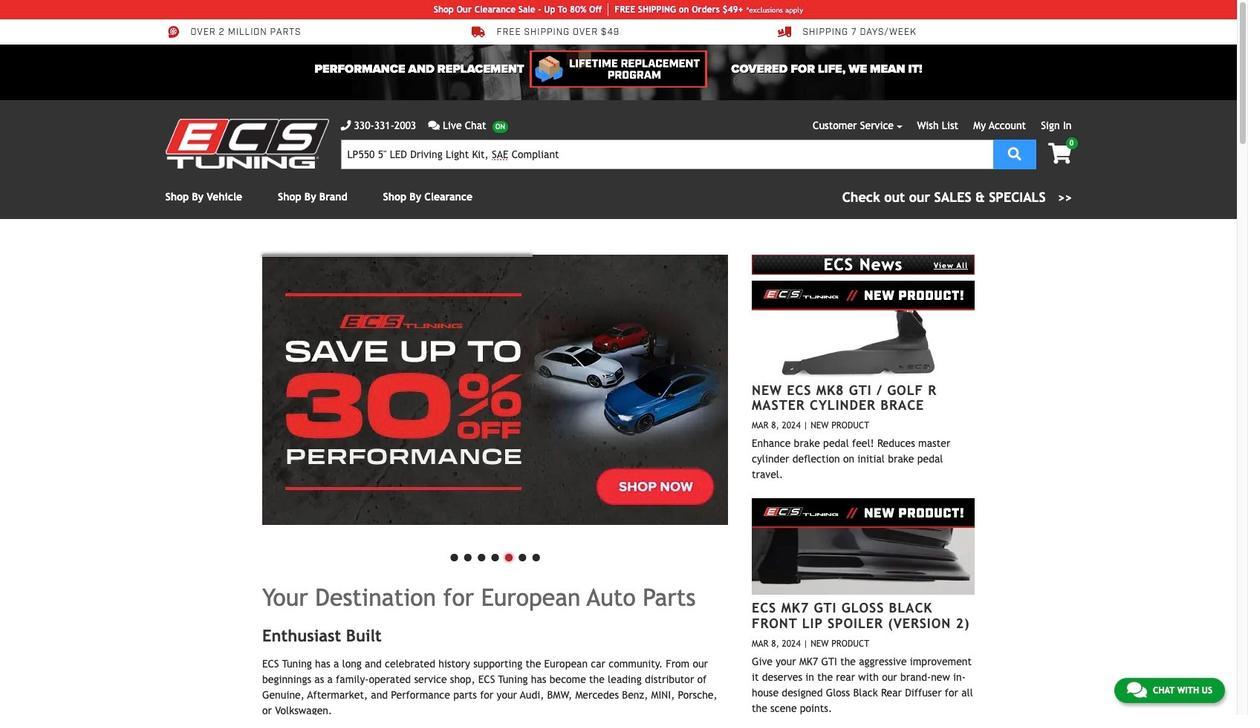 Task type: vqa. For each thing, say whether or not it's contained in the screenshot.
SHOPPING CART Icon
yes



Task type: locate. For each thing, give the bounding box(es) containing it.
phone image
[[341, 120, 351, 131]]

shopping cart image
[[1049, 143, 1072, 164]]

ecs tuning image
[[165, 119, 329, 169]]

comments image
[[1127, 682, 1147, 699]]

comments image
[[428, 120, 440, 131]]

generic - ecs up to 30% off image
[[262, 255, 728, 525]]



Task type: describe. For each thing, give the bounding box(es) containing it.
new ecs mk8 gti / golf r master cylinder brace image
[[752, 281, 975, 377]]

search image
[[1008, 147, 1022, 160]]

ecs mk7 gti gloss black front lip spoiler (version 2) image
[[752, 499, 975, 596]]

Search text field
[[341, 140, 993, 169]]

lifetime replacement program banner image
[[530, 51, 707, 88]]



